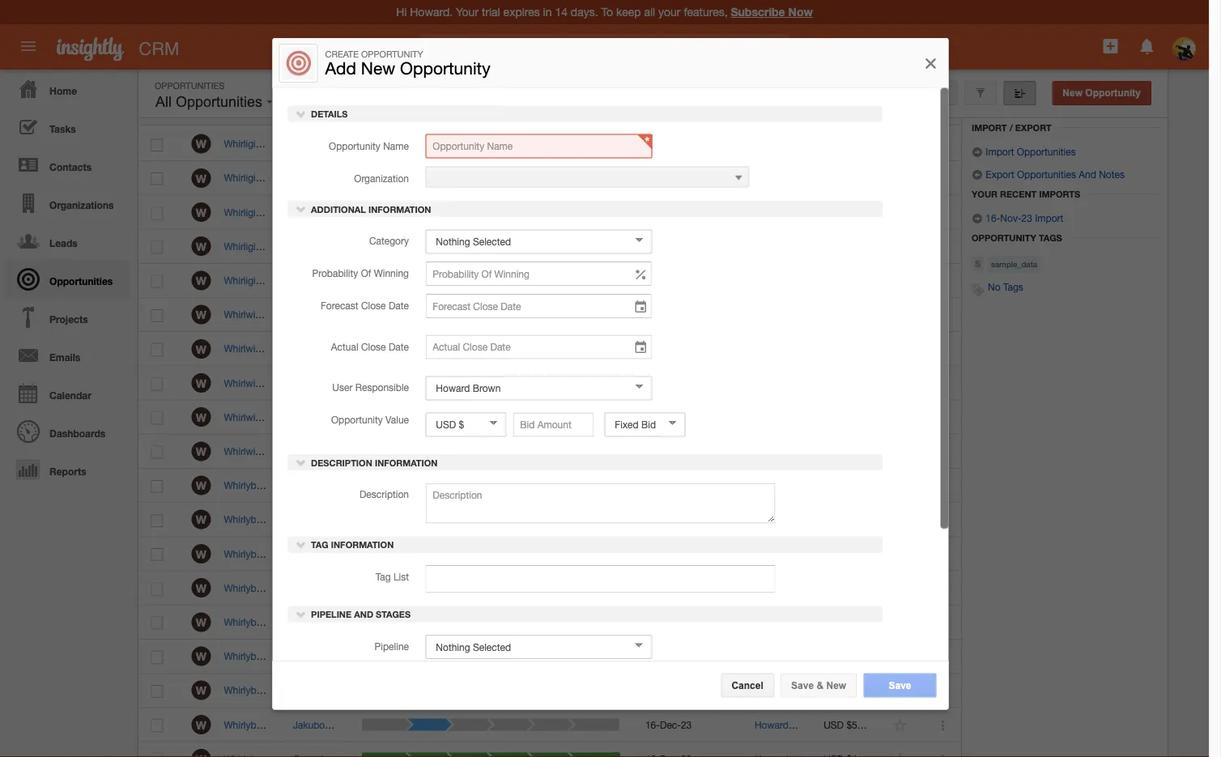 Task type: locate. For each thing, give the bounding box(es) containing it.
dec- for whirligig g990 - warbucks industries - roger mills
[[660, 275, 681, 286]]

x520 for king
[[278, 412, 300, 423]]

export down bin
[[1016, 122, 1052, 133]]

1 vertical spatial t200
[[270, 685, 292, 696]]

2 vertical spatial t200
[[270, 719, 292, 731]]

1 vertical spatial close
[[361, 299, 386, 311]]

opportunity name down details
[[329, 139, 409, 151]]

4 whirlybird from the top
[[224, 582, 267, 594]]

0 vertical spatial user
[[754, 104, 776, 116]]

7 dec- from the top
[[660, 480, 681, 491]]

albert for whirlwinder x520 - globex - albert lee
[[349, 343, 375, 355]]

whirlybird for whirlybird t200 - jakubowski llc - barbara lane
[[224, 719, 267, 731]]

1 company from the left
[[343, 582, 385, 594]]

save
[[792, 680, 814, 691], [889, 680, 912, 691]]

whirlwinder x520 - jakubowski llc - jason castillo
[[224, 377, 451, 389]]

4 follow image from the top
[[893, 513, 908, 528]]

/
[[1010, 122, 1013, 133]]

oil
[[335, 138, 347, 149], [339, 138, 351, 149], [335, 309, 347, 320], [352, 309, 363, 320], [335, 480, 347, 491], [345, 480, 357, 491]]

g550 down sirius corp. 'link'
[[270, 480, 294, 491]]

0 vertical spatial jakubowski llc link
[[293, 377, 365, 389]]

6 16-dec-23 from the top
[[646, 446, 692, 457]]

0 horizontal spatial user responsible
[[332, 381, 409, 393]]

howard brown usd $‎500,000.00
[[755, 719, 901, 731]]

0 vertical spatial import
[[972, 122, 1007, 133]]

university of northumbria link
[[293, 241, 404, 252]]

howard brown link for howard brown usd $‎190,000.00
[[755, 548, 820, 560]]

None checkbox
[[151, 138, 163, 151], [151, 173, 163, 186], [151, 241, 163, 254], [151, 275, 163, 288], [151, 344, 163, 356], [151, 378, 163, 391], [151, 446, 163, 459], [151, 549, 163, 562], [151, 617, 163, 630], [151, 138, 163, 151], [151, 173, 163, 186], [151, 241, 163, 254], [151, 275, 163, 288], [151, 344, 163, 356], [151, 378, 163, 391], [151, 446, 163, 459], [151, 549, 163, 562], [151, 617, 163, 630]]

close for 'actual close date' text field
[[361, 340, 386, 352]]

howard
[[755, 206, 789, 218], [755, 446, 789, 457], [755, 480, 789, 491], [755, 514, 789, 525], [755, 548, 789, 560], [755, 582, 789, 594], [755, 617, 789, 628], [755, 651, 789, 662], [755, 685, 789, 696], [755, 719, 789, 731]]

chevron down image down "whirligig g990 - globex - albert lee"
[[295, 203, 307, 214]]

23-nov-23 cell for whirlybird g550 - oceanic airlines - mark sakda
[[633, 537, 742, 572]]

martin
[[390, 446, 418, 457]]

5 usd from the top
[[824, 651, 844, 662]]

no tags link
[[988, 281, 1024, 293]]

3 x520 from the top
[[278, 377, 300, 389]]

0 vertical spatial warbucks industries link
[[293, 275, 382, 286]]

opportunity tags
[[972, 232, 1062, 243]]

9 howard brown link from the top
[[755, 719, 820, 731]]

23 for whirlybird g550 - globex, spain - katherine reyes
[[681, 514, 692, 525]]

0 horizontal spatial tag
[[311, 539, 328, 550]]

23-nov-23 cell
[[633, 503, 742, 537], [633, 537, 742, 572]]

tag list
[[375, 571, 409, 582]]

0 horizontal spatial forecast
[[320, 299, 358, 311]]

close image
[[923, 53, 939, 73]]

chevron down image down parker and company cell
[[295, 608, 307, 619]]

1 horizontal spatial opportunity value
[[823, 104, 906, 116]]

whirlybird for whirlybird g550 - clampett oil and gas corp. - katherine warren
[[224, 480, 267, 491]]

0 vertical spatial all
[[437, 42, 449, 55]]

jakubowski llc link down whirlybird t200 - globex, hong kong - terry thomas
[[293, 719, 365, 731]]

3 whirlwinder from the top
[[224, 377, 275, 389]]

s
[[975, 259, 981, 269]]

x520 down the king group link on the left bottom of page
[[278, 446, 300, 457]]

warbucks
[[293, 275, 336, 286], [297, 275, 340, 286], [293, 617, 336, 628], [303, 617, 346, 628]]

organizations link
[[4, 184, 130, 222]]

northumbria up of
[[350, 241, 404, 252]]

2 whirlwinder from the top
[[224, 343, 275, 355]]

row group
[[139, 127, 962, 757]]

16-dec-23 cell for whirligig g990 - nakatomi trading corp. - samantha wright
[[633, 196, 742, 230]]

globex up whirlwinder x520 - jakubowski llc - jason castillo
[[309, 343, 340, 355]]

t200 down whirlybird t200 - globex, hong kong - terry thomas
[[270, 719, 292, 731]]

23 for whirligig g990 - warbucks industries - roger mills
[[681, 275, 692, 286]]

opportunity name up "whirligig g990 - globex - albert lee"
[[224, 104, 309, 116]]

0 vertical spatial new
[[361, 58, 395, 78]]

2 vertical spatial date
[[388, 340, 409, 352]]

0 vertical spatial roger
[[395, 275, 421, 286]]

brown up howard brown usd $‎190,000.00
[[792, 514, 820, 525]]

llc down actual
[[347, 377, 365, 389]]

2 follow image from the top
[[893, 205, 908, 221]]

howard for usd $‎190,000.00
[[755, 548, 789, 560]]

tag
[[311, 539, 328, 550], [375, 571, 390, 582]]

tag right chevron down icon
[[311, 539, 328, 550]]

0 vertical spatial responsible
[[779, 104, 836, 116]]

notifications image
[[1138, 36, 1157, 56]]

1 vertical spatial forecast close date
[[320, 299, 409, 311]]

8 brown from the top
[[792, 651, 820, 662]]

2 vertical spatial information
[[331, 539, 394, 550]]

4 whirligig from the top
[[224, 241, 261, 252]]

globex up 'additional' at left top
[[297, 172, 328, 184]]

and left notes on the top right
[[1079, 168, 1097, 180]]

4 w row from the top
[[139, 230, 962, 264]]

0 horizontal spatial opportunity value
[[331, 414, 409, 425]]

2 jakubowski llc link from the top
[[293, 719, 365, 731]]

roger down lisa
[[401, 617, 427, 628]]

0 vertical spatial mills
[[424, 275, 443, 286]]

18 w link from the top
[[192, 715, 211, 735]]

new inside "button"
[[827, 680, 847, 691]]

roger down paula
[[395, 275, 421, 286]]

7 16-dec-23 cell from the top
[[633, 469, 742, 503]]

terry
[[396, 685, 417, 696]]

whirligig for whirligig g990 - university of northumbria - paula oliver
[[224, 241, 261, 252]]

row
[[139, 95, 961, 125], [139, 742, 962, 757]]

follow image for university of northumbria
[[893, 240, 908, 255]]

brown left $‎450,000.00
[[792, 206, 820, 218]]

forecast close date inside add new opportunity dialog
[[320, 299, 409, 311]]

whirlybird for whirlybird g550 - warbucks industries - roger mills
[[224, 617, 267, 628]]

$‎270,000.00
[[847, 446, 901, 457]]

16-nov-23 down date field icon
[[646, 377, 692, 389]]

new right the &
[[827, 680, 847, 691]]

w link for whirligig g990 - globex - albert lee
[[192, 168, 211, 188]]

albert down whirlwinder x520 - clampett oil and gas, uk - nicholas flores
[[349, 343, 375, 355]]

1 horizontal spatial export
[[1016, 122, 1052, 133]]

name
[[281, 104, 309, 116], [383, 139, 409, 151]]

1 vertical spatial warbucks industries link
[[293, 617, 382, 628]]

1 vertical spatial 15-nov-23 cell
[[633, 401, 742, 435]]

3 dec- from the top
[[660, 275, 681, 286]]

brown down howard brown usd $‎150,000.00
[[792, 719, 820, 731]]

and left stages on the left of page
[[354, 609, 373, 619]]

16-nov-23 up percent field icon
[[646, 241, 692, 252]]

lane
[[420, 719, 441, 731]]

0 vertical spatial and
[[1079, 168, 1097, 180]]

1 horizontal spatial uk
[[408, 309, 421, 320]]

sirius
[[293, 446, 317, 457], [309, 446, 333, 457]]

organization inside add new opportunity dialog
[[354, 172, 409, 183]]

2 vertical spatial new
[[827, 680, 847, 691]]

export up "your"
[[986, 168, 1015, 180]]

1 x520 from the top
[[278, 309, 300, 320]]

usd up save & new
[[824, 651, 844, 662]]

0 horizontal spatial forecast close date
[[320, 299, 409, 311]]

katherine left warren
[[433, 480, 474, 491]]

import up tags
[[1035, 212, 1064, 224]]

1 horizontal spatial new
[[827, 680, 847, 691]]

w link for whirlybird g550 - warbucks industries - roger mills
[[192, 613, 211, 632]]

cancel button
[[721, 674, 774, 698]]

g550 for oceanic
[[270, 548, 294, 560]]

opportunities all opportunities
[[155, 80, 267, 110]]

globex, left hong
[[301, 685, 335, 696]]

1 vertical spatial opportunity value
[[331, 414, 409, 425]]

king group
[[293, 412, 342, 423]]

howard brown usd $‎270,000.00
[[755, 446, 901, 457]]

w link for whirlybird g550 - oceanic airlines - mark sakda
[[192, 544, 211, 564]]

15- for whirlwinder x520 - king group - chris chen
[[646, 412, 660, 423]]

1 23-nov-23 cell from the top
[[633, 503, 742, 537]]

dec- for whirlybird t200 - jakubowski llc - barbara lane
[[660, 719, 681, 731]]

chevron down image left details
[[295, 107, 307, 119]]

save inside "button"
[[792, 680, 814, 691]]

usd $‎450,000.00 cell
[[811, 196, 901, 230]]

2 vertical spatial howard brown
[[755, 582, 820, 594]]

gas,
[[369, 138, 389, 149], [373, 138, 393, 149], [369, 309, 389, 320], [385, 309, 405, 320]]

save & new button
[[781, 674, 857, 698]]

brown down the howard brown usd $‎270,000.00
[[792, 480, 820, 491]]

2 15-nov-23 cell from the top
[[633, 401, 742, 435]]

albert up 'additional' at left top
[[337, 172, 363, 184]]

8 16-dec-23 from the top
[[646, 719, 692, 731]]

create opportunity add new opportunity
[[325, 48, 491, 78]]

0 horizontal spatial value
[[385, 414, 409, 425]]

0 vertical spatial 23-nov-23
[[646, 514, 692, 525]]

systems up kong
[[351, 651, 389, 662]]

x520 up whirlwinder x520 - globex - albert lee
[[278, 309, 300, 320]]

x520 left actual
[[278, 343, 300, 355]]

16- for whirlwinder x520 - globex - albert lee
[[646, 343, 660, 355]]

whirligig g990 - nakatomi trading corp. - samantha wright
[[224, 206, 484, 218]]

university
[[293, 241, 336, 252], [297, 241, 340, 252]]

sample_data
[[991, 260, 1038, 269]]

mills for whirlybird g550 - warbucks industries - roger mills
[[430, 617, 450, 628]]

company up pipeline and stages at the bottom of the page
[[343, 582, 385, 594]]

15-nov-23 for whirligig g990 - globex - albert lee
[[646, 172, 692, 184]]

2 23-nov-23 from the top
[[646, 548, 692, 560]]

10 brown from the top
[[792, 719, 820, 731]]

warbucks industries
[[293, 275, 382, 286], [293, 617, 382, 628]]

3 whirligig from the top
[[224, 206, 261, 218]]

1 vertical spatial mills
[[430, 617, 450, 628]]

description down description information
[[359, 488, 409, 500]]

1 23- from the top
[[646, 514, 660, 525]]

5 16-dec-23 cell from the top
[[633, 332, 742, 366]]

whirligig g990 - warbucks industries - roger mills
[[224, 275, 443, 286]]

user inside add new opportunity dialog
[[332, 381, 352, 393]]

$‎100,000.00
[[847, 651, 901, 662]]

21-
[[646, 617, 660, 628]]

16-nov-23 cell down 21-nov-23
[[633, 640, 742, 674]]

4 g990 from the top
[[264, 241, 288, 252]]

column header
[[880, 95, 920, 125]]

whirlwinder for whirlwinder x520 - jakubowski llc - jason castillo
[[224, 377, 275, 389]]

howard brown usd $‎150,000.00
[[755, 685, 901, 696]]

9 w link from the top
[[192, 408, 211, 427]]

sirius down the king group link on the left bottom of page
[[293, 446, 317, 457]]

usd for usd $‎150,000.00
[[824, 685, 844, 696]]

1 vertical spatial pipeline
[[311, 609, 351, 619]]

0 vertical spatial howard brown
[[755, 480, 820, 491]]

1 vertical spatial user responsible
[[332, 381, 409, 393]]

whirligig
[[224, 138, 261, 149], [224, 172, 261, 184], [224, 206, 261, 218], [224, 241, 261, 252], [224, 275, 261, 286]]

16- for whirlwinder x520 - sirius corp. - tina martin
[[646, 446, 660, 457]]

Description text field
[[425, 483, 775, 523]]

16-dec-23 cell
[[633, 127, 742, 161], [633, 196, 742, 230], [633, 264, 742, 298], [633, 298, 742, 332], [633, 332, 742, 366], [633, 435, 742, 469], [633, 469, 742, 503], [633, 708, 742, 742]]

usd up howard brown usd $‎100,000.00
[[824, 617, 844, 628]]

forecast down whirligig g990 - warbucks industries - roger mills link
[[320, 299, 358, 311]]

whirlybird for whirlybird g550 - globex, spain - katherine reyes
[[224, 514, 267, 525]]

4 dec- from the top
[[660, 309, 681, 320]]

navigation
[[0, 70, 130, 488]]

16-dec-23 for whirlybird g550 - clampett oil and gas corp. - katherine warren
[[646, 480, 692, 491]]

mills down paula
[[424, 275, 443, 286]]

0 vertical spatial t200
[[270, 651, 292, 662]]

23 for whirlybird g550 - warbucks industries - roger mills
[[681, 617, 692, 628]]

w link
[[192, 134, 211, 154], [192, 168, 211, 188], [192, 202, 211, 222], [192, 237, 211, 256], [192, 271, 211, 290], [192, 305, 211, 324], [192, 339, 211, 359], [192, 373, 211, 393], [192, 408, 211, 427], [192, 442, 211, 461], [192, 476, 211, 495], [192, 510, 211, 530], [192, 544, 211, 564], [192, 578, 211, 598], [192, 613, 211, 632], [192, 647, 211, 666], [192, 681, 211, 700], [192, 715, 211, 735]]

0 horizontal spatial organization
[[292, 104, 352, 116]]

7 howard from the top
[[755, 617, 789, 628]]

opportunity value
[[823, 104, 906, 116], [331, 414, 409, 425]]

2 howard brown from the top
[[755, 514, 820, 525]]

mills up nicole
[[430, 617, 450, 628]]

export
[[1016, 122, 1052, 133], [986, 168, 1015, 180]]

1 15-nov-23 cell from the top
[[633, 161, 742, 196]]

value down "refresh list" image
[[881, 104, 906, 116]]

15- for whirligig g990 - globex - albert lee
[[646, 172, 660, 184]]

15-
[[646, 172, 660, 184], [646, 412, 660, 423]]

0 horizontal spatial save
[[792, 680, 814, 691]]

howard brown down howard brown usd $‎190,000.00
[[755, 582, 820, 594]]

usd left the $‎190,000.00
[[824, 548, 844, 560]]

information up category
[[368, 203, 431, 214]]

brown up howard brown usd $‎100,000.00
[[792, 617, 820, 628]]

16-
[[646, 138, 660, 149], [646, 206, 660, 218], [986, 212, 1001, 224], [646, 241, 660, 252], [646, 275, 660, 286], [646, 309, 660, 320], [646, 343, 660, 355], [646, 377, 660, 389], [646, 446, 660, 457], [646, 480, 660, 491], [646, 582, 660, 594], [646, 651, 660, 662], [646, 719, 660, 731]]

date field image
[[633, 339, 648, 356]]

howard brown up howard brown usd $‎190,000.00
[[755, 514, 820, 525]]

0 vertical spatial globex,
[[303, 514, 337, 525]]

nov- for whirlybird t200 - cyberdyne systems corp. - nicole gomez
[[660, 651, 681, 662]]

0 horizontal spatial user
[[332, 381, 352, 393]]

16-nov-23 cell up percent field icon
[[633, 230, 742, 264]]

follow image for singapore
[[893, 137, 908, 152]]

description for description
[[359, 488, 409, 500]]

x520 down whirlwinder x520 - globex - albert lee
[[278, 377, 300, 389]]

15-nov-23 cell
[[633, 161, 742, 196], [633, 401, 742, 435]]

whirlwinder for whirlwinder x520 - globex - albert lee
[[224, 343, 275, 355]]

lee up jason
[[378, 343, 394, 355]]

brown left the $‎190,000.00
[[792, 548, 820, 560]]

brown for usd $‎270,000.00
[[792, 446, 820, 457]]

0 horizontal spatial new
[[361, 58, 395, 78]]

howard brown link for howard brown usd $‎270,000.00
[[755, 446, 820, 457]]

17 w link from the top
[[192, 681, 211, 700]]

brown left $‎270,000.00
[[792, 446, 820, 457]]

x520 up sirius corp.
[[278, 412, 300, 423]]

7 whirlybird from the top
[[224, 685, 267, 696]]

uk up actual close date
[[392, 309, 405, 320]]

roger for whirlybird g550 - warbucks industries - roger mills
[[401, 617, 427, 628]]

1 vertical spatial user
[[332, 381, 352, 393]]

1 parker from the left
[[293, 582, 321, 594]]

12 w link from the top
[[192, 510, 211, 530]]

4 usd from the top
[[824, 617, 844, 628]]

3 chevron down image from the top
[[295, 456, 307, 468]]

0 horizontal spatial and
[[354, 609, 373, 619]]

0 vertical spatial export
[[1016, 122, 1052, 133]]

probability
[[312, 267, 358, 278]]

15 w link from the top
[[192, 613, 211, 632]]

2 group from the left
[[331, 412, 359, 423]]

0 horizontal spatial opportunity name
[[224, 104, 309, 116]]

contacts link
[[4, 146, 130, 184]]

clampett oil and gas, singapore
[[293, 138, 436, 149]]

whirlybird g550 - warbucks industries - roger mills link
[[224, 617, 458, 628]]

nov- for whirlwinder x520 - king group - chris chen
[[660, 412, 681, 423]]

0 vertical spatial pipeline
[[361, 104, 398, 116]]

whirligig for whirligig g990 - clampett oil and gas, singapore - aaron lang
[[224, 138, 261, 149]]

usd
[[824, 206, 844, 218], [824, 446, 844, 457], [824, 548, 844, 560], [824, 617, 844, 628], [824, 651, 844, 662], [824, 685, 844, 696], [824, 719, 844, 731]]

1 jakubowski llc from the top
[[293, 377, 365, 389]]

0 vertical spatial lee
[[366, 172, 381, 184]]

description information
[[308, 457, 437, 468]]

howard brown for 23-nov-23
[[755, 514, 820, 525]]

3 16-nov-23 from the top
[[646, 582, 692, 594]]

0 vertical spatial user responsible
[[754, 104, 836, 116]]

23-nov-23 cell for whirlybird g550 - globex, spain - katherine reyes
[[633, 503, 742, 537]]

reports link
[[4, 450, 130, 488]]

chevron down image for details
[[295, 107, 307, 119]]

corp.
[[372, 206, 396, 218], [376, 206, 400, 218], [320, 446, 344, 457], [336, 446, 360, 457], [389, 480, 413, 491], [399, 480, 423, 491], [383, 651, 407, 662], [391, 651, 416, 662]]

row containing opportunity name
[[139, 95, 961, 125]]

2 howard brown link from the top
[[755, 480, 820, 491]]

sirius down the whirlwinder x520 - king group - chris chen
[[309, 446, 333, 457]]

usd right the &
[[824, 685, 844, 696]]

whirlwinder x520 - clampett oil and gas, uk - nicholas flores link
[[224, 309, 505, 320]]

23 for whirlybird t200 - cyberdyne systems corp. - nicole gomez
[[681, 651, 692, 662]]

g550
[[270, 480, 294, 491], [270, 514, 294, 525], [270, 548, 294, 560], [270, 582, 294, 594], [270, 617, 294, 628]]

2 cyberdyne from the left
[[301, 651, 348, 662]]

1 horizontal spatial all
[[437, 42, 449, 55]]

9 w from the top
[[196, 411, 207, 424]]

leads link
[[4, 222, 130, 260]]

15-nov-23 for whirlwinder x520 - king group - chris chen
[[646, 412, 692, 423]]

industries
[[339, 275, 382, 286], [343, 275, 385, 286], [339, 617, 382, 628], [349, 617, 392, 628]]

18 w row from the top
[[139, 708, 962, 742]]

10 howard from the top
[[755, 719, 789, 731]]

of
[[339, 241, 347, 252], [342, 241, 351, 252]]

1 usd from the top
[[824, 206, 844, 218]]

2 g550 from the top
[[270, 514, 294, 525]]

oceanic airlines
[[293, 548, 363, 560]]

sakda
[[407, 548, 434, 560]]

16-dec-23 cell for whirlwinder x520 - globex - albert lee
[[633, 332, 742, 366]]

1 vertical spatial tag
[[375, 571, 390, 582]]

0 vertical spatial forecast close date
[[645, 104, 739, 116]]

brown for usd $‎120,000.00
[[792, 617, 820, 628]]

16-nov-23 cell down date field icon
[[633, 366, 742, 401]]

g550 left chevron down icon
[[270, 548, 294, 560]]

1 brown from the top
[[792, 206, 820, 218]]

dec- for whirlybird g550 - clampett oil and gas corp. - katherine warren
[[660, 480, 681, 491]]

dec- for whirlwinder x520 - globex - albert lee
[[660, 343, 681, 355]]

7 howard brown link from the top
[[755, 651, 820, 662]]

user responsible inside add new opportunity dialog
[[332, 381, 409, 393]]

w for whirlybird t200 - globex, hong kong - terry thomas
[[196, 684, 207, 698]]

1 vertical spatial responsible
[[355, 381, 409, 393]]

follow image for reyes
[[893, 513, 908, 528]]

1 horizontal spatial name
[[383, 139, 409, 151]]

8 w link from the top
[[192, 373, 211, 393]]

new right the show sidebar image
[[1063, 87, 1083, 98]]

follow image
[[893, 137, 908, 152], [893, 308, 908, 323], [893, 342, 908, 357], [893, 513, 908, 528], [893, 547, 908, 563], [893, 615, 908, 631], [893, 650, 908, 665], [893, 718, 908, 733], [893, 752, 908, 757]]

jakubowski
[[293, 377, 344, 389], [309, 377, 361, 389], [293, 719, 344, 731], [301, 719, 353, 731]]

23 inside 21-nov-23 cell
[[681, 617, 692, 628]]

6 howard from the top
[[755, 582, 789, 594]]

6 usd from the top
[[824, 685, 844, 696]]

whirligig for whirligig g990 - warbucks industries - roger mills
[[224, 275, 261, 286]]

16-nov-23 cell for oliver
[[633, 230, 742, 264]]

0 vertical spatial tag
[[311, 539, 328, 550]]

1 vertical spatial information
[[375, 457, 437, 468]]

7 w from the top
[[196, 342, 207, 356]]

1 horizontal spatial responsible
[[779, 104, 836, 116]]

1 vertical spatial lee
[[378, 343, 394, 355]]

howard brown link for howard brown usd $‎500,000.00
[[755, 719, 820, 731]]

0 vertical spatial value
[[881, 104, 906, 116]]

whirlybird g550 - warbucks industries - roger mills
[[224, 617, 450, 628]]

1 vertical spatial forecast
[[320, 299, 358, 311]]

Bid Amount text field
[[513, 412, 594, 436]]

howard brown link for howard brown usd $‎120,000.00
[[755, 617, 820, 628]]

4 w from the top
[[196, 240, 207, 253]]

uk left nicholas
[[408, 309, 421, 320]]

import down /
[[986, 146, 1015, 157]]

group up whirlwinder x520 - sirius corp. - tina martin link at the left of the page
[[315, 412, 342, 423]]

0 vertical spatial warbucks industries
[[293, 275, 382, 286]]

name left aaron
[[383, 139, 409, 151]]

howard brown link for howard brown usd $‎150,000.00
[[755, 685, 820, 696]]

show sidebar image
[[1014, 87, 1026, 99]]

0 vertical spatial katherine
[[433, 480, 474, 491]]

whirlybird g550 - clampett oil and gas corp. - katherine warren link
[[224, 480, 516, 491]]

brown up save & new
[[792, 651, 820, 662]]

1 vertical spatial export
[[986, 168, 1015, 180]]

1 vertical spatial date
[[388, 299, 409, 311]]

whirlybird for whirlybird t200 - cyberdyne systems corp. - nicole gomez
[[224, 651, 267, 662]]

w link for whirligig g990 - university of northumbria - paula oliver
[[192, 237, 211, 256]]

katherine
[[433, 480, 474, 491], [374, 514, 415, 525]]

16-dec-23 for whirligig g990 - warbucks industries - roger mills
[[646, 275, 692, 286]]

tag left "list"
[[375, 571, 390, 582]]

1 row from the top
[[139, 95, 961, 125]]

usd for usd $‎190,000.00
[[824, 548, 844, 560]]

uk
[[392, 309, 405, 320], [408, 309, 421, 320]]

1 vertical spatial 23-nov-23
[[646, 548, 692, 560]]

Forecast Close Date text field
[[425, 294, 652, 318]]

katherine up mark
[[374, 514, 415, 525]]

forecast down the search all data.... text field
[[645, 104, 685, 116]]

4 chevron down image from the top
[[295, 608, 307, 619]]

pipeline up the whirligig g990 - clampett oil and gas, singapore - aaron lang link
[[361, 104, 398, 116]]

percent field image
[[633, 266, 648, 282]]

16- for whirlwinder x520 - clampett oil and gas, uk - nicholas flores
[[646, 309, 660, 320]]

16 w row from the top
[[139, 640, 962, 674]]

opportunities inside navigation
[[49, 275, 113, 287]]

1 jakubowski llc link from the top
[[293, 377, 365, 389]]

0 vertical spatial forecast
[[645, 104, 685, 116]]

$‎500,000.00
[[847, 719, 901, 731]]

dashboards
[[49, 428, 105, 439]]

emails
[[49, 352, 80, 363]]

g550 down parker and company cell
[[270, 617, 294, 628]]

save inside button
[[889, 680, 912, 691]]

0 vertical spatial opportunity name
[[224, 104, 309, 116]]

howard brown usd $‎120,000.00
[[755, 617, 901, 628]]

brown up howard brown usd $‎120,000.00
[[792, 582, 820, 594]]

chevron down image
[[295, 107, 307, 119], [295, 203, 307, 214], [295, 456, 307, 468], [295, 608, 307, 619]]

usd $‎500,000.00 cell
[[811, 708, 901, 742]]

information up whirlybird g550 - clampett oil and gas corp. - katherine warren link
[[375, 457, 437, 468]]

0 horizontal spatial uk
[[392, 309, 405, 320]]

1 vertical spatial jakubowski llc
[[293, 719, 365, 731]]

w row
[[139, 127, 962, 161], [139, 161, 962, 196], [139, 196, 962, 230], [139, 230, 962, 264], [139, 264, 962, 298], [139, 298, 962, 332], [139, 332, 962, 366], [139, 366, 962, 401], [139, 401, 962, 435], [139, 435, 962, 469], [139, 469, 962, 503], [139, 503, 962, 537], [139, 537, 962, 572], [139, 572, 962, 606], [139, 606, 962, 640], [139, 640, 962, 674], [139, 674, 962, 708], [139, 708, 962, 742]]

12 w from the top
[[196, 513, 207, 527]]

5 g550 from the top
[[270, 617, 294, 628]]

g550 for clampett
[[270, 480, 294, 491]]

2 usd from the top
[[824, 446, 844, 457]]

5 dec- from the top
[[660, 343, 681, 355]]

globex for x520
[[309, 343, 340, 355]]

5 g990 from the top
[[264, 275, 288, 286]]

chevron down image down the king group link on the left bottom of page
[[295, 456, 307, 468]]

None checkbox
[[151, 103, 163, 116], [151, 207, 163, 220], [151, 309, 163, 322], [151, 412, 163, 425], [151, 480, 163, 493], [151, 514, 163, 527], [151, 583, 163, 596], [151, 651, 163, 664], [151, 685, 163, 698], [151, 719, 163, 732], [151, 754, 163, 757], [151, 103, 163, 116], [151, 207, 163, 220], [151, 309, 163, 322], [151, 412, 163, 425], [151, 480, 163, 493], [151, 514, 163, 527], [151, 583, 163, 596], [151, 651, 163, 664], [151, 685, 163, 698], [151, 719, 163, 732], [151, 754, 163, 757]]

lee for whirlwinder x520 - globex - albert lee
[[378, 343, 394, 355]]

usd left $‎450,000.00
[[824, 206, 844, 218]]

jakubowski llc down whirlybird t200 - globex, hong kong - terry thomas
[[293, 719, 365, 731]]

globex for g990
[[297, 172, 328, 184]]

save left the &
[[792, 680, 814, 691]]

usd down howard brown usd $‎150,000.00
[[824, 719, 844, 731]]

opportunity value up tina
[[331, 414, 409, 425]]

w for whirligig g990 - clampett oil and gas, singapore - aaron lang
[[196, 137, 207, 151]]

1 vertical spatial new
[[1063, 87, 1083, 98]]

3 usd from the top
[[824, 548, 844, 560]]

0 vertical spatial name
[[281, 104, 309, 116]]

pipeline down parker and company cell
[[311, 609, 351, 619]]

w for whirlwinder x520 - king group - chris chen
[[196, 411, 207, 424]]

recycle bin link
[[972, 103, 1057, 116]]

2 vertical spatial import
[[1035, 212, 1064, 224]]

1 northumbria from the left
[[350, 241, 404, 252]]

1 horizontal spatial opportunity name
[[329, 139, 409, 151]]

16-nov-23 cell
[[633, 230, 742, 264], [633, 366, 742, 401], [633, 572, 742, 606], [633, 640, 742, 674]]

0 vertical spatial 15-
[[646, 172, 660, 184]]

northumbria
[[350, 241, 404, 252], [354, 241, 408, 252]]

1 vertical spatial import
[[986, 146, 1015, 157]]

1 vertical spatial opportunity name
[[329, 139, 409, 151]]

14 w link from the top
[[192, 578, 211, 598]]

save & new
[[792, 680, 847, 691]]

g550 up oceanic airlines on the left bottom of the page
[[270, 514, 294, 525]]

jakubowski llc
[[293, 377, 365, 389], [293, 719, 365, 731]]

date for 'forecast close date' text box on the top
[[388, 299, 409, 311]]

t200 down whirlybird g550 - warbucks industries - roger mills
[[270, 651, 292, 662]]

whirlwinder x520 - sirius corp. - tina martin link
[[224, 446, 426, 457]]

chevron down image
[[295, 539, 307, 550]]

2 jakubowski llc from the top
[[293, 719, 365, 731]]

additional information
[[308, 203, 431, 214]]

0 vertical spatial date
[[717, 104, 739, 116]]

23 for whirlybird g550 - oceanic airlines - mark sakda
[[681, 548, 692, 560]]

1 vertical spatial roger
[[401, 617, 427, 628]]

wright
[[456, 206, 484, 218]]

organization down the "add"
[[292, 104, 352, 116]]

1 vertical spatial jakubowski llc link
[[293, 719, 365, 731]]

save down $‎100,000.00
[[889, 680, 912, 691]]

contacts
[[49, 161, 92, 173]]

5 whirlwinder from the top
[[224, 446, 275, 457]]

1 vertical spatial name
[[383, 139, 409, 151]]

flores
[[471, 309, 497, 320]]

8 w row from the top
[[139, 366, 962, 401]]

3 howard from the top
[[755, 480, 789, 491]]

16-nov-23 import
[[983, 212, 1064, 224]]

value inside add new opportunity dialog
[[385, 414, 409, 425]]

1 horizontal spatial tag
[[375, 571, 390, 582]]

1 horizontal spatial value
[[881, 104, 906, 116]]

import left /
[[972, 122, 1007, 133]]

follow image for uk
[[893, 308, 908, 323]]

llc left jason
[[363, 377, 381, 389]]

4 x520 from the top
[[278, 412, 300, 423]]

description up clampett oil and gas corp. "link"
[[311, 457, 372, 468]]

1 vertical spatial all
[[156, 94, 172, 110]]

follow image
[[893, 171, 908, 187], [893, 205, 908, 221], [893, 240, 908, 255], [893, 274, 908, 289], [893, 376, 908, 392], [893, 410, 908, 426], [893, 445, 908, 460], [893, 479, 908, 494], [893, 581, 908, 597], [893, 684, 908, 699]]

usd $‎100,000.00 cell
[[811, 640, 901, 674]]

follow image for sakda
[[893, 547, 908, 563]]

0 vertical spatial albert
[[337, 172, 363, 184]]

1 warbucks industries from the top
[[293, 275, 382, 286]]

16 w from the top
[[196, 650, 207, 663]]

g990
[[264, 138, 288, 149], [264, 172, 288, 184], [264, 206, 288, 218], [264, 241, 288, 252], [264, 275, 288, 286]]

brown for usd $‎450,000.00
[[792, 206, 820, 218]]

globex,
[[303, 514, 337, 525], [301, 685, 335, 696]]

3 g550 from the top
[[270, 548, 294, 560]]

name up "whirligig g990 - globex - albert lee"
[[281, 104, 309, 116]]

2 g990 from the top
[[264, 172, 288, 184]]

3 howard brown link from the top
[[755, 514, 820, 525]]

follow image for nakatomi trading corp.
[[893, 205, 908, 221]]

leads
[[49, 237, 78, 249]]

tag for tag information
[[311, 539, 328, 550]]

all link
[[420, 34, 469, 64]]

value up 'martin'
[[385, 414, 409, 425]]

cell
[[742, 127, 811, 161], [811, 127, 881, 161], [280, 161, 350, 196], [742, 161, 811, 196], [811, 161, 881, 196], [742, 230, 811, 264], [811, 230, 881, 264], [742, 264, 811, 298], [811, 264, 881, 298], [742, 298, 811, 332], [811, 298, 881, 332], [280, 332, 350, 366], [742, 332, 811, 366], [811, 332, 881, 366], [742, 366, 811, 401], [811, 366, 881, 401], [742, 401, 811, 435], [811, 401, 881, 435], [811, 469, 881, 503], [280, 503, 350, 537], [811, 503, 881, 537], [811, 572, 881, 606], [280, 674, 350, 708], [350, 674, 633, 708], [633, 674, 742, 708], [179, 742, 211, 757], [211, 742, 280, 757], [280, 742, 350, 757], [633, 742, 742, 757], [742, 742, 811, 757], [811, 742, 881, 757]]

1 group from the left
[[315, 412, 342, 423]]

g550 down oceanic airlines link
[[270, 582, 294, 594]]

jason
[[390, 377, 416, 389]]

4 g550 from the top
[[270, 582, 294, 594]]

16-nov-23 cell up 21-nov-23
[[633, 572, 742, 606]]

company down tag list
[[353, 582, 395, 594]]

1 horizontal spatial user responsible
[[754, 104, 836, 116]]

new right the "add"
[[361, 58, 395, 78]]

g550 for warbucks
[[270, 617, 294, 628]]

and
[[350, 138, 366, 149], [354, 138, 370, 149], [350, 309, 366, 320], [366, 309, 382, 320], [350, 480, 366, 491], [360, 480, 376, 491], [324, 582, 340, 594], [334, 582, 350, 594]]

1 vertical spatial row
[[139, 742, 962, 757]]

0 horizontal spatial responsible
[[355, 381, 409, 393]]

1 vertical spatial value
[[385, 414, 409, 425]]

clampett oil and gas, uk
[[293, 309, 405, 320]]

1 vertical spatial albert
[[349, 343, 375, 355]]

refresh list image
[[884, 87, 899, 98]]

name inside add new opportunity dialog
[[383, 139, 409, 151]]

17 w from the top
[[196, 684, 207, 698]]

2 16-dec-23 cell from the top
[[633, 196, 742, 230]]

whirligig for whirligig g990 - nakatomi trading corp. - samantha wright
[[224, 206, 261, 218]]

Search all data.... text field
[[470, 34, 789, 63]]

2 w from the top
[[196, 172, 207, 185]]

16-dec-23
[[646, 138, 692, 149], [646, 206, 692, 218], [646, 275, 692, 286], [646, 309, 692, 320], [646, 343, 692, 355], [646, 446, 692, 457], [646, 480, 692, 491], [646, 719, 692, 731]]

1 vertical spatial description
[[359, 488, 409, 500]]

forecast
[[645, 104, 685, 116], [320, 299, 358, 311]]

jakubowski llc up whirlwinder x520 - king group - chris chen link
[[293, 377, 365, 389]]

whirligig g990 - nakatomi trading corp. - samantha wright link
[[224, 206, 493, 218]]

0 horizontal spatial export
[[986, 168, 1015, 180]]

0 vertical spatial jakubowski llc
[[293, 377, 365, 389]]

dec- for whirlwinder x520 - clampett oil and gas, uk - nicholas flores
[[660, 309, 681, 320]]

16-nov-23 down 21-nov-23
[[646, 651, 692, 662]]

whirlybird g550 - globex, spain - katherine reyes
[[224, 514, 444, 525]]

brown up howard brown usd $‎500,000.00
[[792, 685, 820, 696]]

jakubowski llc link up whirlwinder x520 - king group - chris chen link
[[293, 377, 365, 389]]

1 horizontal spatial forecast
[[645, 104, 685, 116]]

new
[[361, 58, 395, 78], [1063, 87, 1083, 98], [827, 680, 847, 691]]

howard brown cell
[[742, 196, 820, 230]]

t200 up whirlybird t200 - jakubowski llc - barbara lane
[[270, 685, 292, 696]]

1 vertical spatial 23-
[[646, 548, 660, 560]]

howard for usd $‎450,000.00
[[755, 206, 789, 218]]



Task type: vqa. For each thing, say whether or not it's contained in the screenshot.


Task type: describe. For each thing, give the bounding box(es) containing it.
23 for whirlybird g550 - clampett oil and gas corp. - katherine warren
[[681, 480, 692, 491]]

w link for whirlwinder x520 - jakubowski llc - jason castillo
[[192, 373, 211, 393]]

navigation containing home
[[0, 70, 130, 488]]

usd for usd $‎270,000.00
[[824, 446, 844, 457]]

clampett oil and gas, singapore link
[[293, 138, 436, 149]]

1 university from the left
[[293, 241, 336, 252]]

15 w row from the top
[[139, 606, 962, 640]]

usd $‎150,000.00 cell
[[811, 674, 901, 708]]

emails link
[[4, 336, 130, 374]]

1 horizontal spatial forecast close date
[[645, 104, 739, 116]]

university of northumbria
[[293, 241, 404, 252]]

x520 for jakubowski
[[278, 377, 300, 389]]

actual
[[331, 340, 358, 352]]

4 brown from the top
[[792, 514, 820, 525]]

2 airlines from the left
[[341, 548, 373, 560]]

16-nov-23 for gomez
[[646, 651, 692, 662]]

hong
[[338, 685, 361, 696]]

jakubowski llc link for t200
[[293, 719, 365, 731]]

12 w row from the top
[[139, 503, 962, 537]]

sample_data link
[[988, 256, 1041, 273]]

23 for whirlwinder x520 - sirius corp. - tina martin
[[681, 446, 692, 457]]

0 vertical spatial information
[[368, 203, 431, 214]]

subscribe
[[731, 5, 785, 19]]

pipeline and stages
[[308, 609, 410, 619]]

cancel
[[732, 680, 764, 691]]

w link for whirlwinder x520 - sirius corp. - tina martin
[[192, 442, 211, 461]]

forecast inside add new opportunity dialog
[[320, 299, 358, 311]]

23-nov-23 for reyes
[[646, 514, 692, 525]]

11 w row from the top
[[139, 469, 962, 503]]

usd for usd $‎500,000.00
[[824, 719, 844, 731]]

oceanic airlines link
[[293, 548, 363, 560]]

9 follow image from the top
[[893, 581, 908, 597]]

of
[[361, 267, 371, 278]]

brown for usd $‎500,000.00
[[792, 719, 820, 731]]

1 follow image from the top
[[893, 171, 908, 187]]

nov- for whirligig g990 - university of northumbria - paula oliver
[[660, 241, 681, 252]]

2 company from the left
[[353, 582, 395, 594]]

1 horizontal spatial katherine
[[433, 480, 474, 491]]

import for import / export
[[972, 122, 1007, 133]]

chevron down image for description information
[[295, 456, 307, 468]]

paula
[[417, 241, 441, 252]]

16-dec-23 for whirlwinder x520 - sirius corp. - tina martin
[[646, 446, 692, 457]]

2 oceanic from the left
[[303, 548, 339, 560]]

3 parker from the left
[[425, 582, 453, 594]]

whirlwinder x520 - globex - albert lee link
[[224, 343, 402, 355]]

2 row from the top
[[139, 742, 962, 757]]

details
[[308, 108, 348, 119]]

17 w row from the top
[[139, 674, 962, 708]]

kong
[[364, 685, 387, 696]]

tasks link
[[4, 108, 130, 146]]

lisa
[[404, 582, 422, 594]]

company inside cell
[[343, 582, 385, 594]]

w link for whirligig g990 - warbucks industries - roger mills
[[192, 271, 211, 290]]

1 king from the left
[[293, 412, 313, 423]]

5 w row from the top
[[139, 264, 962, 298]]

16-nov-23 cell for parker
[[633, 572, 742, 606]]

1 singapore from the left
[[392, 138, 436, 149]]

notes
[[1099, 168, 1125, 180]]

row group containing w
[[139, 127, 962, 757]]

thomas
[[420, 685, 455, 696]]

16-nov-23 for parker
[[646, 582, 692, 594]]

nakatomi trading corp. link
[[293, 206, 396, 218]]

1 oceanic from the left
[[293, 548, 329, 560]]

2 uk from the left
[[408, 309, 421, 320]]

9 follow image from the top
[[893, 752, 908, 757]]

whirlybird t200 - globex, hong kong - terry thomas
[[224, 685, 455, 696]]

0 vertical spatial close
[[688, 104, 715, 116]]

information for tag list
[[331, 539, 394, 550]]

whirlybird g550 - globex, spain - katherine reyes link
[[224, 514, 453, 525]]

bin
[[1033, 103, 1049, 114]]

new inside create opportunity add new opportunity
[[361, 58, 395, 78]]

winning
[[374, 267, 409, 278]]

whirlwinder for whirlwinder x520 - clampett oil and gas, uk - nicholas flores
[[224, 309, 275, 320]]

brown for usd $‎150,000.00
[[792, 685, 820, 696]]

w for whirligig g990 - globex - albert lee
[[196, 172, 207, 185]]

imports
[[1040, 189, 1081, 199]]

add new opportunity dialog
[[273, 38, 949, 757]]

w for whirlybird t200 - cyberdyne systems corp. - nicole gomez
[[196, 650, 207, 663]]

no
[[988, 281, 1001, 293]]

sirius corp. link
[[293, 446, 344, 457]]

all inside opportunities all opportunities
[[156, 94, 172, 110]]

whirlybird for whirlybird g550 - oceanic airlines - mark sakda
[[224, 548, 267, 560]]

1 nakatomi from the left
[[293, 206, 335, 218]]

0 horizontal spatial katherine
[[374, 514, 415, 525]]

10 w row from the top
[[139, 435, 962, 469]]

responsible inside row
[[779, 104, 836, 116]]

dec- for whirligig g990 - clampett oil and gas, singapore - aaron lang
[[660, 138, 681, 149]]

llc left barbara
[[355, 719, 373, 731]]

w for whirlwinder x520 - sirius corp. - tina martin
[[196, 445, 207, 458]]

2 of from the left
[[342, 241, 351, 252]]

3 brown from the top
[[792, 480, 820, 491]]

tasks
[[49, 123, 76, 134]]

2 vertical spatial pipeline
[[374, 640, 409, 651]]

t200 for jakubowski llc
[[270, 719, 292, 731]]

w link for whirligig g990 - clampett oil and gas, singapore - aaron lang
[[192, 134, 211, 154]]

chevron down image for pipeline and stages
[[295, 608, 307, 619]]

16-dec-23 cell for whirlwinder x520 - clampett oil and gas, uk - nicholas flores
[[633, 298, 742, 332]]

10 follow image from the top
[[893, 684, 908, 699]]

reports
[[49, 466, 86, 477]]

jakubowski llc for t200
[[293, 719, 365, 731]]

albert for whirligig g990 - globex - albert lee
[[337, 172, 363, 184]]

6 w row from the top
[[139, 298, 962, 332]]

13 w row from the top
[[139, 537, 962, 572]]

cyberdyne systems corp.
[[293, 651, 407, 662]]

1 horizontal spatial user
[[754, 104, 776, 116]]

w link for whirlwinder x520 - king group - chris chen
[[192, 408, 211, 427]]

whirligig g990 - globex - albert lee
[[224, 172, 381, 184]]

2 university from the left
[[297, 241, 340, 252]]

2 trading from the left
[[341, 206, 373, 218]]

opportunity name inside row
[[224, 104, 309, 116]]

x520 for globex
[[278, 343, 300, 355]]

21-nov-23 cell
[[633, 606, 742, 640]]

1 systems from the left
[[343, 651, 380, 662]]

0 vertical spatial opportunity value
[[823, 104, 906, 116]]

date inside row
[[717, 104, 739, 116]]

home
[[49, 85, 77, 96]]

$‎450,000.00
[[847, 206, 901, 218]]

whirlwinder x520 - sirius corp. - tina martin
[[224, 446, 418, 457]]

no tags
[[988, 281, 1024, 293]]

parker and company
[[293, 582, 385, 594]]

date for 'actual close date' text field
[[388, 340, 409, 352]]

whirlwinder x520 - king group - chris chen link
[[224, 412, 424, 423]]

projects link
[[4, 298, 130, 336]]

w link for whirlybird t200 - jakubowski llc - barbara lane
[[192, 715, 211, 735]]

and inside add new opportunity dialog
[[354, 609, 373, 619]]

16- for whirligig g990 - university of northumbria - paula oliver
[[646, 241, 660, 252]]

spain
[[340, 514, 364, 525]]

16- for whirligig g990 - clampett oil and gas, singapore - aaron lang
[[646, 138, 660, 149]]

lang
[[477, 138, 499, 149]]

4 howard from the top
[[755, 514, 789, 525]]

23 for whirlybird t200 - jakubowski llc - barbara lane
[[681, 719, 692, 731]]

responsible inside add new opportunity dialog
[[355, 381, 409, 393]]

whirlybird g550 - clampett oil and gas corp. - katherine warren
[[224, 480, 508, 491]]

Actual Close Date text field
[[425, 335, 652, 359]]

whirligig for whirligig g990 - globex - albert lee
[[224, 172, 261, 184]]

and inside cell
[[324, 582, 340, 594]]

date field image
[[633, 299, 648, 315]]

your recent imports
[[972, 189, 1081, 199]]

2 systems from the left
[[351, 651, 389, 662]]

whirlybird t200 - cyberdyne systems corp. - nicole gomez link
[[224, 651, 494, 662]]

howard brown usd $‎190,000.00
[[755, 548, 901, 560]]

save for save
[[889, 680, 912, 691]]

create
[[325, 48, 359, 59]]

nicholas
[[431, 309, 468, 320]]

1 airlines from the left
[[332, 548, 363, 560]]

whirlybird g550 - parker and company - lisa parker link
[[224, 582, 461, 594]]

16-nov-23 import link
[[972, 212, 1064, 224]]

category
[[369, 235, 409, 246]]

howard brown usd $‎450,000.00
[[755, 206, 901, 218]]

3 w row from the top
[[139, 196, 962, 230]]

16- for whirlwinder x520 - jakubowski llc - jason castillo
[[646, 377, 660, 389]]

2 northumbria from the left
[[354, 241, 408, 252]]

dashboards link
[[4, 412, 130, 450]]

organizations
[[49, 199, 114, 211]]

2 t200 from the top
[[270, 685, 292, 696]]

w for whirlybird g550 - parker and company - lisa parker
[[196, 582, 207, 595]]

1 sirius from the left
[[293, 446, 317, 457]]

$‎150,000.00
[[847, 685, 901, 696]]

2 sirius from the left
[[309, 446, 333, 457]]

llc down hong
[[347, 719, 365, 731]]

0 horizontal spatial name
[[281, 104, 309, 116]]

usd $‎120,000.00 cell
[[811, 606, 901, 640]]

w link for whirlybird t200 - globex, hong kong - terry thomas
[[192, 681, 211, 700]]

1 horizontal spatial and
[[1079, 168, 1097, 180]]

g990 for warbucks
[[264, 275, 288, 286]]

recycle
[[988, 103, 1031, 114]]

reyes
[[418, 514, 444, 525]]

6 brown from the top
[[792, 582, 820, 594]]

23 for whirlybird g550 - parker and company - lisa parker
[[681, 582, 692, 594]]

g990 for nakatomi
[[264, 206, 288, 218]]

2 parker from the left
[[303, 582, 331, 594]]

nov- for whirligig g990 - globex - albert lee
[[660, 172, 681, 184]]

howard for usd $‎270,000.00
[[755, 446, 789, 457]]

home link
[[4, 70, 130, 108]]

Search this list... text field
[[683, 81, 865, 105]]

16-nov-23 for oliver
[[646, 241, 692, 252]]

w link for whirlwinder x520 - globex - albert lee
[[192, 339, 211, 359]]

g990 for clampett
[[264, 138, 288, 149]]

1 cyberdyne from the left
[[293, 651, 340, 662]]

Probability Of Winning text field
[[425, 261, 652, 286]]

x520 for sirius
[[278, 446, 300, 457]]

projects
[[49, 313, 88, 325]]

16- for whirlybird t200 - cyberdyne systems corp. - nicole gomez
[[646, 651, 660, 662]]

opportunity name inside add new opportunity dialog
[[329, 139, 409, 151]]

follow image for warbucks industries
[[893, 274, 908, 289]]

whirlybird g550 - oceanic airlines - mark sakda link
[[224, 548, 442, 560]]

jakubowski llc link for x520
[[293, 377, 365, 389]]

tags
[[1004, 281, 1024, 293]]

warbucks industries for g990
[[293, 275, 382, 286]]

16-dec-23 for whirlwinder x520 - globex - albert lee
[[646, 343, 692, 355]]

usd $‎270,000.00 cell
[[811, 435, 901, 469]]

organization inside row
[[292, 104, 352, 116]]

g550 for parker
[[270, 582, 294, 594]]

1 w row from the top
[[139, 127, 962, 161]]

1 trading from the left
[[337, 206, 369, 218]]

2 gas from the left
[[379, 480, 396, 491]]

23 for whirlwinder x520 - king group - chris chen
[[681, 412, 692, 423]]

all opportunities button
[[151, 90, 277, 114]]

castillo
[[419, 377, 451, 389]]

1 gas from the left
[[369, 480, 386, 491]]

whirlwinder x520 - clampett oil and gas, uk - nicholas flores
[[224, 309, 497, 320]]

now
[[789, 5, 813, 19]]

2 w row from the top
[[139, 161, 962, 196]]

2 horizontal spatial new
[[1063, 87, 1083, 98]]

23 for whirligig g990 - clampett oil and gas, singapore - aaron lang
[[681, 138, 692, 149]]

chris
[[368, 412, 390, 423]]

close for 'forecast close date' text box on the top
[[361, 299, 386, 311]]

2 nakatomi from the left
[[297, 206, 338, 218]]

follow image for king group
[[893, 410, 908, 426]]

5 howard brown link from the top
[[755, 582, 820, 594]]

whirlwinder x520 - jakubowski llc - jason castillo link
[[224, 377, 459, 389]]

opportunities link
[[4, 260, 130, 298]]

opportunity value inside add new opportunity dialog
[[331, 414, 409, 425]]

$‎120,000.00
[[847, 617, 901, 628]]

2 singapore from the left
[[396, 138, 440, 149]]

2 16-nov-23 cell from the top
[[633, 366, 742, 401]]

9 w row from the top
[[139, 401, 962, 435]]

clampett oil and gas, uk link
[[293, 309, 405, 320]]

parker and company cell
[[280, 572, 385, 606]]

2 16-nov-23 from the top
[[646, 377, 692, 389]]

mills for whirligig g990 - warbucks industries - roger mills
[[424, 275, 443, 286]]

23 for whirlwinder x520 - jakubowski llc - jason castillo
[[681, 377, 692, 389]]

$‎190,000.00
[[847, 548, 901, 560]]

whirligig g990 - clampett oil and gas, singapore - aaron lang link
[[224, 138, 507, 149]]

16-dec-23 cell for whirligig g990 - warbucks industries - roger mills
[[633, 264, 742, 298]]

2 king from the left
[[309, 412, 329, 423]]

calendar
[[49, 390, 91, 401]]

w for whirlybird g550 - clampett oil and gas corp. - katherine warren
[[196, 479, 207, 493]]

14 w row from the top
[[139, 572, 962, 606]]

1 uk from the left
[[392, 309, 405, 320]]

3 follow image from the top
[[893, 342, 908, 357]]

save button
[[864, 674, 937, 698]]

w link for whirlybird g550 - parker and company - lisa parker
[[192, 578, 211, 598]]

16-dec-23 cell for whirlybird g550 - clampett oil and gas corp. - katherine warren
[[633, 469, 742, 503]]

warbucks industries for g550
[[293, 617, 382, 628]]

nov- for whirlybird g550 - globex, spain - katherine reyes
[[660, 514, 681, 525]]

parker inside cell
[[293, 582, 321, 594]]

calendar link
[[4, 374, 130, 412]]

7 w row from the top
[[139, 332, 962, 366]]

1 of from the left
[[339, 241, 347, 252]]

nov- for whirlybird g550 - warbucks industries - roger mills
[[660, 617, 681, 628]]

new opportunity link
[[1053, 81, 1152, 105]]

clampett oil and gas corp.
[[293, 480, 413, 491]]

import opportunities
[[983, 146, 1076, 157]]

Opportunity Name text field
[[425, 134, 652, 158]]

forecast inside row
[[645, 104, 685, 116]]

usd $‎190,000.00 cell
[[811, 537, 901, 572]]

usd for usd $‎450,000.00
[[824, 206, 844, 218]]



